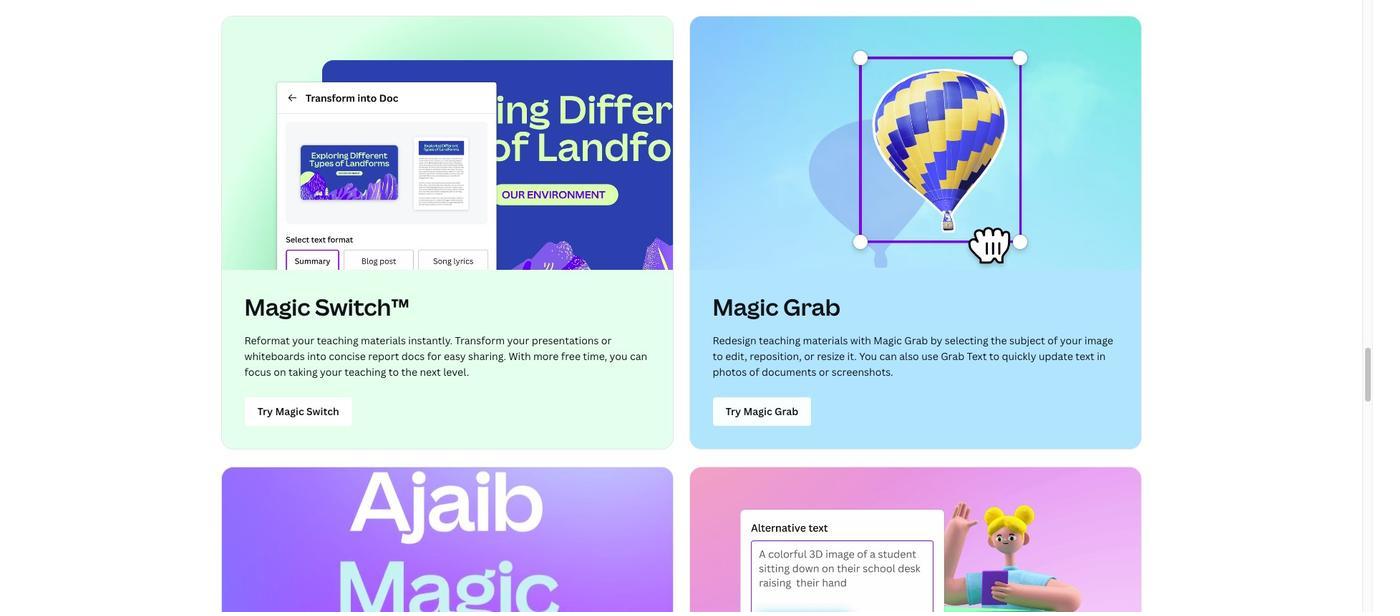 Task type: vqa. For each thing, say whether or not it's contained in the screenshot.
approved,
no



Task type: describe. For each thing, give the bounding box(es) containing it.
materials inside redesign teaching materials with magic grab by selecting the subject of your image to edit, reposition, or resize it. you can also use grab text to quickly update text in photos of documents or screenshots.
[[803, 334, 848, 347]]

your inside redesign teaching materials with magic grab by selecting the subject of your image to edit, reposition, or resize it. you can also use grab text to quickly update text in photos of documents or screenshots.
[[1060, 334, 1082, 347]]

2 horizontal spatial to
[[989, 349, 1000, 363]]

whiteboards
[[244, 349, 305, 363]]

more
[[533, 349, 559, 363]]

focus
[[244, 365, 271, 379]]

update
[[1039, 349, 1073, 363]]

1 vertical spatial or
[[804, 349, 815, 363]]

reformat
[[244, 334, 290, 347]]

for
[[427, 349, 441, 363]]

you
[[859, 349, 877, 363]]

resize
[[817, 349, 845, 363]]

2 horizontal spatial grab
[[941, 349, 965, 363]]

your down into
[[320, 365, 342, 379]]

magic inside redesign teaching materials with magic grab by selecting the subject of your image to edit, reposition, or resize it. you can also use grab text to quickly update text in photos of documents or screenshots.
[[874, 334, 902, 347]]

docs
[[402, 349, 425, 363]]

report
[[368, 349, 399, 363]]

instantly.
[[408, 334, 453, 347]]

photos
[[713, 365, 747, 379]]

on
[[274, 365, 286, 379]]

documents
[[762, 365, 816, 379]]

selecting
[[945, 334, 988, 347]]

reformat your teaching materials instantly. transform your presentations or whiteboards into concise report docs for easy sharing. with more free time, you can focus on taking your teaching to the next level.
[[244, 334, 647, 379]]

concise
[[329, 349, 366, 363]]

1 horizontal spatial of
[[1048, 334, 1058, 347]]

quickly
[[1002, 349, 1036, 363]]

can inside reformat your teaching materials instantly. transform your presentations or whiteboards into concise report docs for easy sharing. with more free time, you can focus on taking your teaching to the next level.
[[630, 349, 647, 363]]

the inside redesign teaching materials with magic grab by selecting the subject of your image to edit, reposition, or resize it. you can also use grab text to quickly update text in photos of documents or screenshots.
[[991, 334, 1007, 347]]

taking
[[288, 365, 318, 379]]

can inside redesign teaching materials with magic grab by selecting the subject of your image to edit, reposition, or resize it. you can also use grab text to quickly update text in photos of documents or screenshots.
[[880, 349, 897, 363]]

it.
[[847, 349, 857, 363]]

transform
[[455, 334, 505, 347]]

into
[[307, 349, 326, 363]]

by
[[931, 334, 943, 347]]

edit,
[[725, 349, 747, 363]]

you
[[610, 349, 628, 363]]

text
[[1076, 349, 1095, 363]]

subject
[[1009, 334, 1045, 347]]

next
[[420, 365, 441, 379]]

teaching up the concise
[[317, 334, 358, 347]]

screenshots.
[[832, 365, 893, 379]]

the inside reformat your teaching materials instantly. transform your presentations or whiteboards into concise report docs for easy sharing. with more free time, you can focus on taking your teaching to the next level.
[[401, 365, 417, 379]]

teaching down the concise
[[345, 365, 386, 379]]

text
[[967, 349, 987, 363]]



Task type: locate. For each thing, give the bounding box(es) containing it.
grab up also
[[904, 334, 928, 347]]

or up time,
[[601, 334, 612, 347]]

switch™
[[315, 291, 409, 322]]

0 vertical spatial or
[[601, 334, 612, 347]]

magic grab
[[713, 291, 840, 322]]

magic up redesign
[[713, 291, 779, 322]]

2 horizontal spatial or
[[819, 365, 829, 379]]

2 vertical spatial or
[[819, 365, 829, 379]]

1 vertical spatial the
[[401, 365, 417, 379]]

of right photos
[[749, 365, 759, 379]]

redesign teaching materials with magic grab by selecting the subject of your image to edit, reposition, or resize it. you can also use grab text to quickly update text in photos of documents or screenshots.
[[713, 334, 1113, 379]]

1 horizontal spatial materials
[[803, 334, 848, 347]]

of
[[1048, 334, 1058, 347], [749, 365, 759, 379]]

teaching inside redesign teaching materials with magic grab by selecting the subject of your image to edit, reposition, or resize it. you can also use grab text to quickly update text in photos of documents or screenshots.
[[759, 334, 801, 347]]

0 vertical spatial the
[[991, 334, 1007, 347]]

the up quickly
[[991, 334, 1007, 347]]

image
[[1085, 334, 1113, 347]]

0 vertical spatial of
[[1048, 334, 1058, 347]]

0 horizontal spatial materials
[[361, 334, 406, 347]]

can right you
[[630, 349, 647, 363]]

magic for magic grab
[[713, 291, 779, 322]]

or down resize
[[819, 365, 829, 379]]

can
[[630, 349, 647, 363], [880, 349, 897, 363]]

to down report
[[389, 365, 399, 379]]

0 horizontal spatial or
[[601, 334, 612, 347]]

or left resize
[[804, 349, 815, 363]]

1 horizontal spatial or
[[804, 349, 815, 363]]

to left the edit,
[[713, 349, 723, 363]]

magic switch™
[[244, 291, 409, 322]]

redesign
[[713, 334, 757, 347]]

magic for magic switch™
[[244, 291, 310, 322]]

also
[[899, 349, 919, 363]]

materials up resize
[[803, 334, 848, 347]]

your up into
[[292, 334, 314, 347]]

1 horizontal spatial the
[[991, 334, 1007, 347]]

0 horizontal spatial can
[[630, 349, 647, 363]]

to right text
[[989, 349, 1000, 363]]

level.
[[443, 365, 469, 379]]

1 horizontal spatial grab
[[904, 334, 928, 347]]

or
[[601, 334, 612, 347], [804, 349, 815, 363], [819, 365, 829, 379]]

to
[[713, 349, 723, 363], [989, 349, 1000, 363], [389, 365, 399, 379]]

the down docs
[[401, 365, 417, 379]]

1 horizontal spatial magic
[[713, 291, 779, 322]]

or inside reformat your teaching materials instantly. transform your presentations or whiteboards into concise report docs for easy sharing. with more free time, you can focus on taking your teaching to the next level.
[[601, 334, 612, 347]]

2 horizontal spatial magic
[[874, 334, 902, 347]]

0 horizontal spatial of
[[749, 365, 759, 379]]

1 horizontal spatial to
[[713, 349, 723, 363]]

teaching
[[317, 334, 358, 347], [759, 334, 801, 347], [345, 365, 386, 379]]

presentations
[[532, 334, 599, 347]]

use
[[922, 349, 938, 363]]

easy
[[444, 349, 466, 363]]

1 materials from the left
[[361, 334, 406, 347]]

to inside reformat your teaching materials instantly. transform your presentations or whiteboards into concise report docs for easy sharing. with more free time, you can focus on taking your teaching to the next level.
[[389, 365, 399, 379]]

2 can from the left
[[880, 349, 897, 363]]

materials
[[361, 334, 406, 347], [803, 334, 848, 347]]

your up the text
[[1060, 334, 1082, 347]]

1 vertical spatial of
[[749, 365, 759, 379]]

your
[[292, 334, 314, 347], [507, 334, 529, 347], [1060, 334, 1082, 347], [320, 365, 342, 379]]

1 can from the left
[[630, 349, 647, 363]]

with
[[850, 334, 871, 347]]

can right the "you"
[[880, 349, 897, 363]]

0 vertical spatial grab
[[783, 291, 840, 322]]

free
[[561, 349, 581, 363]]

reposition,
[[750, 349, 802, 363]]

magic up reformat
[[244, 291, 310, 322]]

0 horizontal spatial magic
[[244, 291, 310, 322]]

grab
[[783, 291, 840, 322], [904, 334, 928, 347], [941, 349, 965, 363]]

your up with
[[507, 334, 529, 347]]

with
[[509, 349, 531, 363]]

sharing.
[[468, 349, 506, 363]]

grab up resize
[[783, 291, 840, 322]]

0 horizontal spatial to
[[389, 365, 399, 379]]

1 vertical spatial grab
[[904, 334, 928, 347]]

2 vertical spatial grab
[[941, 349, 965, 363]]

of up update on the bottom right
[[1048, 334, 1058, 347]]

2 materials from the left
[[803, 334, 848, 347]]

0 horizontal spatial grab
[[783, 291, 840, 322]]

the
[[991, 334, 1007, 347], [401, 365, 417, 379]]

in
[[1097, 349, 1106, 363]]

0 horizontal spatial the
[[401, 365, 417, 379]]

materials up report
[[361, 334, 406, 347]]

time,
[[583, 349, 607, 363]]

materials inside reformat your teaching materials instantly. transform your presentations or whiteboards into concise report docs for easy sharing. with more free time, you can focus on taking your teaching to the next level.
[[361, 334, 406, 347]]

grab down selecting
[[941, 349, 965, 363]]

magic up the "you"
[[874, 334, 902, 347]]

1 horizontal spatial can
[[880, 349, 897, 363]]

magic
[[244, 291, 310, 322], [713, 291, 779, 322], [874, 334, 902, 347]]

teaching up reposition,
[[759, 334, 801, 347]]



